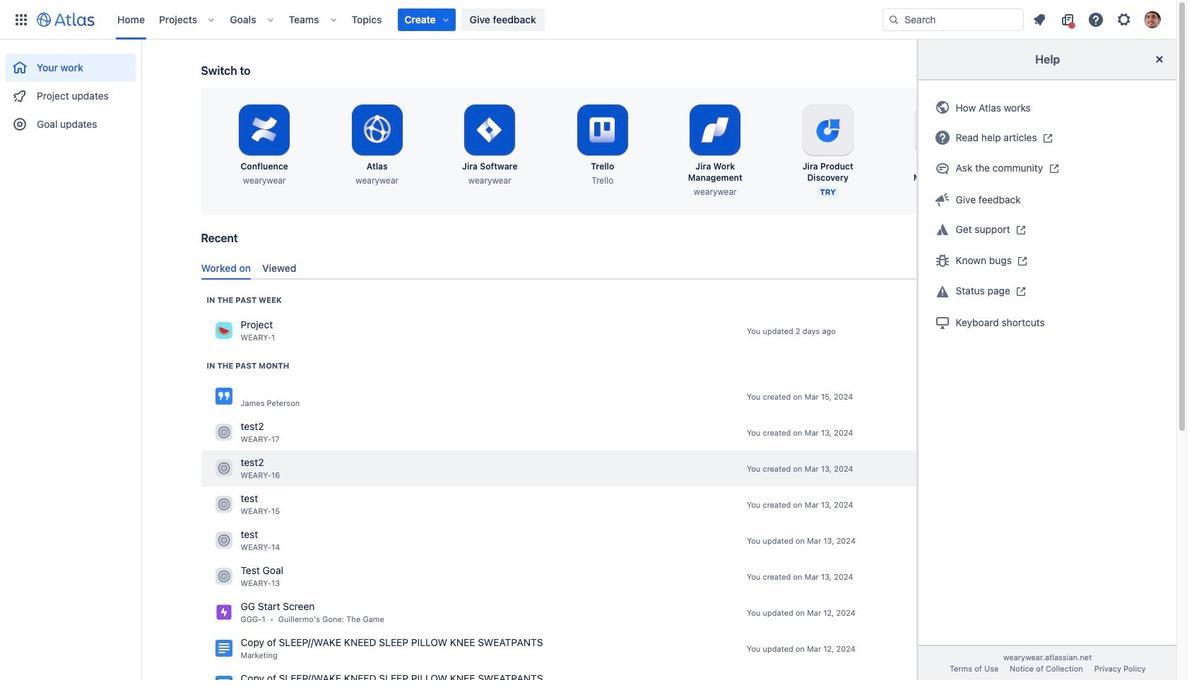 Task type: locate. For each thing, give the bounding box(es) containing it.
0 vertical spatial townsquare image
[[215, 425, 232, 441]]

None search field
[[883, 8, 1025, 31]]

Filter by title field
[[993, 233, 1116, 253]]

switch to... image
[[13, 11, 30, 28]]

heading
[[207, 295, 282, 306], [207, 361, 289, 372]]

search image
[[997, 237, 1009, 248]]

1 heading from the top
[[207, 295, 282, 306]]

top element
[[8, 0, 883, 39]]

0 vertical spatial heading
[[207, 295, 282, 306]]

3 townsquare image from the top
[[215, 569, 232, 586]]

2 vertical spatial townsquare image
[[215, 533, 232, 550]]

confluence image
[[215, 388, 232, 405], [215, 677, 232, 681]]

1 vertical spatial confluence image
[[215, 677, 232, 681]]

0 horizontal spatial settings image
[[1037, 113, 1071, 147]]

help image
[[1088, 11, 1105, 28]]

1 vertical spatial townsquare image
[[215, 461, 232, 478]]

0 vertical spatial confluence image
[[215, 388, 232, 405]]

townsquare image
[[215, 425, 232, 441], [215, 461, 232, 478], [215, 569, 232, 586]]

2 heading from the top
[[207, 361, 289, 372]]

0 vertical spatial settings image
[[1117, 11, 1133, 28]]

confluence image
[[215, 641, 232, 658]]

tab list
[[196, 256, 1123, 280]]

townsquare image
[[215, 323, 232, 340], [215, 497, 232, 514], [215, 533, 232, 550]]

2 vertical spatial townsquare image
[[215, 569, 232, 586]]

1 vertical spatial townsquare image
[[215, 497, 232, 514]]

1 confluence image from the top
[[215, 388, 232, 405]]

banner
[[0, 0, 1177, 40]]

notifications image
[[1032, 11, 1049, 28]]

0 vertical spatial townsquare image
[[215, 323, 232, 340]]

close image
[[1152, 51, 1169, 68]]

Search field
[[883, 8, 1025, 31]]

1 vertical spatial heading
[[207, 361, 289, 372]]

1 townsquare image from the top
[[215, 323, 232, 340]]

account image
[[1145, 11, 1162, 28]]

group
[[6, 40, 136, 143]]

settings image
[[1117, 11, 1133, 28], [1037, 113, 1071, 147]]

search image
[[889, 14, 900, 25]]



Task type: vqa. For each thing, say whether or not it's contained in the screenshot.
search box
yes



Task type: describe. For each thing, give the bounding box(es) containing it.
2 confluence image from the top
[[215, 677, 232, 681]]

1 townsquare image from the top
[[215, 425, 232, 441]]

1 horizontal spatial settings image
[[1117, 11, 1133, 28]]

2 townsquare image from the top
[[215, 461, 232, 478]]

3 townsquare image from the top
[[215, 533, 232, 550]]

jira image
[[215, 605, 232, 622]]

1 vertical spatial settings image
[[1037, 113, 1071, 147]]

2 townsquare image from the top
[[215, 497, 232, 514]]



